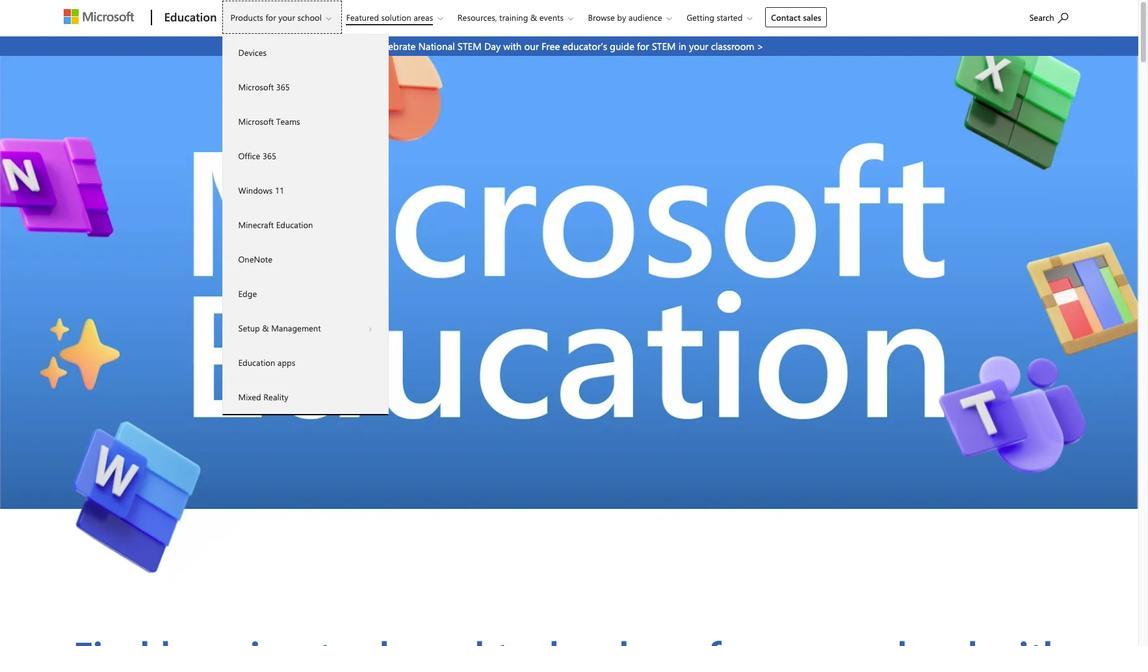 Task type: describe. For each thing, give the bounding box(es) containing it.
getting
[[687, 12, 715, 23]]

onenote link
[[223, 242, 388, 277]]

office
[[238, 150, 261, 161]]

onenote
[[238, 254, 273, 265]]

devices link
[[223, 35, 388, 70]]

microsoft teams link
[[223, 104, 388, 139]]

mixed reality link
[[223, 380, 388, 414]]

setup & management
[[238, 323, 321, 334]]

contact
[[772, 12, 801, 23]]

setup & management button
[[223, 311, 388, 345]]

products for your school button
[[222, 1, 342, 34]]

11
[[275, 185, 284, 196]]

free
[[542, 40, 560, 53]]

education for education
[[164, 9, 217, 25]]

with
[[504, 40, 522, 53]]

solution
[[382, 12, 412, 23]]

education link
[[158, 1, 221, 36]]

teams
[[276, 116, 300, 127]]

products
[[231, 12, 263, 23]]

our
[[525, 40, 539, 53]]

featured solution areas button
[[338, 1, 454, 34]]

for inside products for your school dropdown button
[[266, 12, 276, 23]]

Search search field
[[1024, 2, 1082, 31]]

windows 11 link
[[223, 173, 388, 208]]

apps
[[278, 357, 296, 368]]

office 365
[[238, 150, 277, 161]]

celebrate
[[375, 40, 416, 53]]

browse by audience
[[588, 12, 663, 23]]

featured
[[346, 12, 379, 23]]

search
[[1030, 12, 1055, 23]]

microsoft 365 link
[[223, 70, 388, 104]]

events
[[540, 12, 564, 23]]

by
[[618, 12, 627, 23]]

education apps
[[238, 357, 296, 368]]

education apps link
[[223, 345, 388, 380]]

devices
[[238, 47, 267, 58]]

1 vertical spatial education
[[276, 219, 313, 230]]

>
[[758, 40, 764, 53]]

microsoft for microsoft 365
[[238, 81, 274, 92]]

contact sales link
[[766, 7, 828, 27]]

edge link
[[223, 277, 388, 311]]

reality
[[264, 392, 289, 403]]

1 stem from the left
[[458, 40, 482, 53]]

celebrate national stem day with our free educator's guide for stem in your classroom >
[[375, 40, 764, 53]]

minecraft education
[[238, 219, 313, 230]]

office 365 link
[[223, 139, 388, 173]]

audience
[[629, 12, 663, 23]]

resources, training & events button
[[449, 1, 584, 34]]

2 stem from the left
[[652, 40, 676, 53]]

& inside 'resources, training & events' dropdown button
[[531, 12, 538, 23]]

products for your school
[[231, 12, 322, 23]]

windows
[[238, 185, 273, 196]]

in
[[679, 40, 687, 53]]

1 vertical spatial your
[[690, 40, 709, 53]]



Task type: locate. For each thing, give the bounding box(es) containing it.
resources, training & events
[[458, 12, 564, 23]]

microsoft image
[[63, 9, 134, 24]]

0 vertical spatial 365
[[276, 81, 290, 92]]

search button
[[1024, 2, 1075, 31]]

1 horizontal spatial education
[[238, 357, 275, 368]]

0 horizontal spatial education
[[164, 9, 217, 25]]

2 vertical spatial education
[[238, 357, 275, 368]]

school
[[298, 12, 322, 23]]

for inside celebrate national stem day with our free educator's guide for stem in your classroom > link
[[637, 40, 650, 53]]

for right products
[[266, 12, 276, 23]]

0 vertical spatial for
[[266, 12, 276, 23]]

your
[[279, 12, 295, 23], [690, 40, 709, 53]]

stem left day
[[458, 40, 482, 53]]

guide
[[610, 40, 635, 53]]

microsoft for microsoft teams
[[238, 116, 274, 127]]

featured solution areas
[[346, 12, 433, 23]]

0 horizontal spatial stem
[[458, 40, 482, 53]]

resources,
[[458, 12, 497, 23]]

your inside dropdown button
[[279, 12, 295, 23]]

1 vertical spatial &
[[262, 323, 269, 334]]

educator's
[[563, 40, 608, 53]]

day
[[485, 40, 501, 53]]

1 horizontal spatial your
[[690, 40, 709, 53]]

365 up teams
[[276, 81, 290, 92]]

national
[[419, 40, 455, 53]]

&
[[531, 12, 538, 23], [262, 323, 269, 334]]

browse by audience button
[[580, 1, 683, 34]]

microsoft left teams
[[238, 116, 274, 127]]

microsoft 365
[[238, 81, 290, 92]]

2 horizontal spatial education
[[276, 219, 313, 230]]

started
[[717, 12, 743, 23]]

getting started button
[[679, 1, 763, 34]]

stem
[[458, 40, 482, 53], [652, 40, 676, 53]]

microsoft teams
[[238, 116, 300, 127]]

training
[[500, 12, 528, 23]]

& left events
[[531, 12, 538, 23]]

2 microsoft from the top
[[238, 116, 274, 127]]

365 for microsoft 365
[[276, 81, 290, 92]]

0 vertical spatial education
[[164, 9, 217, 25]]

365 for office 365
[[263, 150, 277, 161]]

1 horizontal spatial &
[[531, 12, 538, 23]]

sales
[[804, 12, 822, 23]]

365 right office
[[263, 150, 277, 161]]

areas
[[414, 12, 433, 23]]

setup
[[238, 323, 260, 334]]

1 horizontal spatial stem
[[652, 40, 676, 53]]

0 horizontal spatial your
[[279, 12, 295, 23]]

getting started
[[687, 12, 743, 23]]

education
[[164, 9, 217, 25], [276, 219, 313, 230], [238, 357, 275, 368]]

minecraft education link
[[223, 208, 388, 242]]

365
[[276, 81, 290, 92], [263, 150, 277, 161]]

0 vertical spatial your
[[279, 12, 295, 23]]

0 vertical spatial &
[[531, 12, 538, 23]]

for
[[266, 12, 276, 23], [637, 40, 650, 53]]

education left products
[[164, 9, 217, 25]]

your left school
[[279, 12, 295, 23]]

education left apps
[[238, 357, 275, 368]]

windows 11
[[238, 185, 284, 196]]

edge
[[238, 288, 257, 299]]

classroom
[[712, 40, 755, 53]]

for right guide
[[637, 40, 650, 53]]

microsoft
[[238, 81, 274, 92], [238, 116, 274, 127]]

stem left in
[[652, 40, 676, 53]]

1 microsoft from the top
[[238, 81, 274, 92]]

education up onenote link
[[276, 219, 313, 230]]

1 vertical spatial for
[[637, 40, 650, 53]]

management
[[271, 323, 321, 334]]

your right in
[[690, 40, 709, 53]]

& inside "setup & management" dropdown button
[[262, 323, 269, 334]]

mixed
[[238, 392, 261, 403]]

minecraft
[[238, 219, 274, 230]]

0 vertical spatial microsoft
[[238, 81, 274, 92]]

celebrate national stem day with our free educator's guide for stem in your classroom > link
[[0, 36, 1139, 56]]

1 horizontal spatial for
[[637, 40, 650, 53]]

microsoft down devices
[[238, 81, 274, 92]]

1 vertical spatial 365
[[263, 150, 277, 161]]

1 vertical spatial microsoft
[[238, 116, 274, 127]]

0 horizontal spatial &
[[262, 323, 269, 334]]

education for education apps
[[238, 357, 275, 368]]

0 horizontal spatial for
[[266, 12, 276, 23]]

browse
[[588, 12, 615, 23]]

contact sales
[[772, 12, 822, 23]]

& right setup
[[262, 323, 269, 334]]

mixed reality
[[238, 392, 289, 403]]



Task type: vqa. For each thing, say whether or not it's contained in the screenshot.
Microsoft Teams
yes



